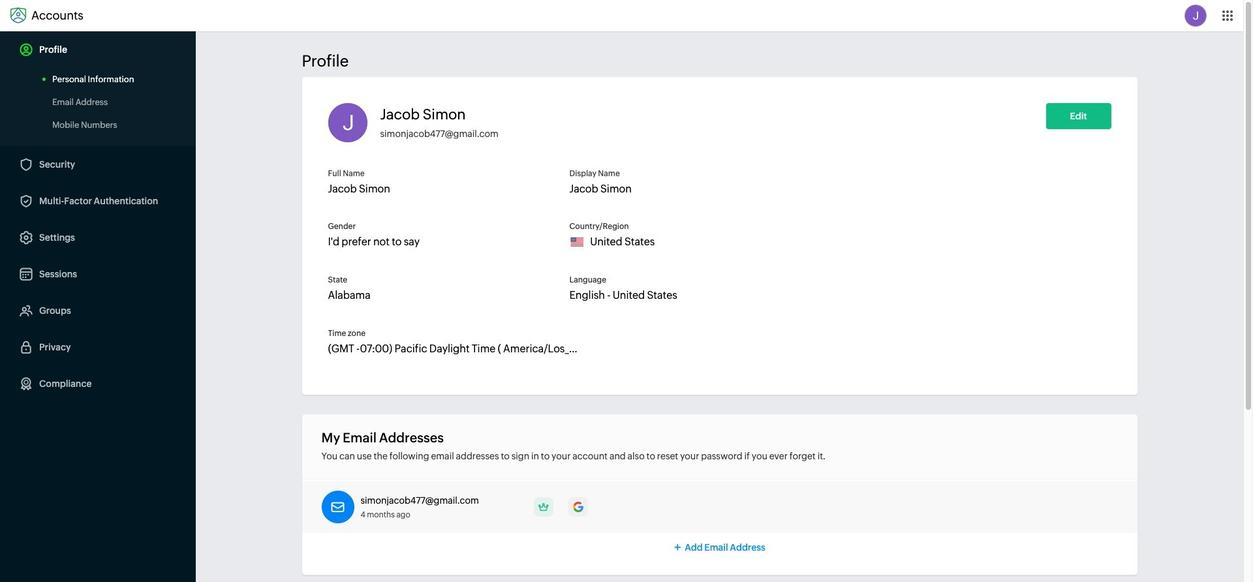 Task type: describe. For each thing, give the bounding box(es) containing it.
primary image
[[534, 497, 553, 517]]



Task type: vqa. For each thing, say whether or not it's contained in the screenshot.
left The
no



